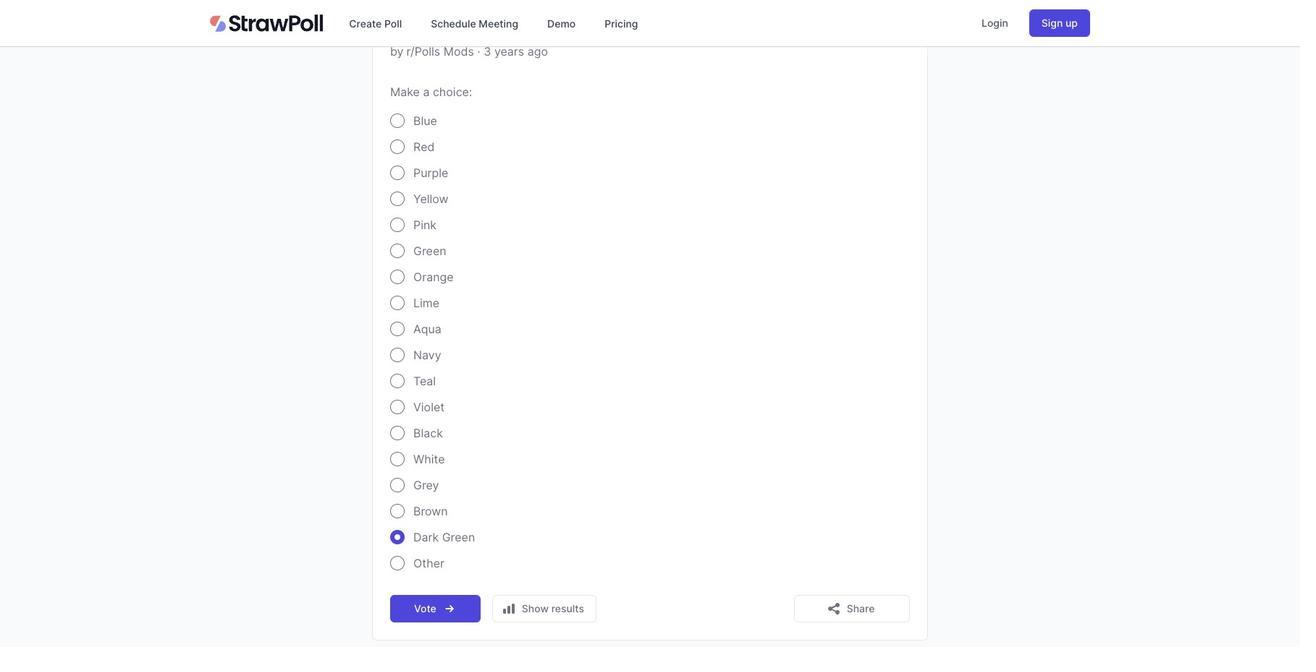 Task type: locate. For each thing, give the bounding box(es) containing it.
red
[[413, 140, 435, 154]]

strawpoll link
[[210, 0, 329, 46]]

login
[[982, 17, 1008, 29]]

Blue radio
[[390, 114, 405, 128]]

Pink radio
[[390, 218, 405, 232]]

teal
[[413, 374, 436, 389]]

purple
[[413, 166, 448, 180]]

share
[[847, 603, 875, 615]]

pricing
[[605, 17, 638, 30]]

White radio
[[390, 452, 405, 467]]

1 vertical spatial green
[[442, 531, 475, 545]]

show results link
[[492, 596, 597, 623]]

Red radio
[[390, 140, 405, 154]]

show
[[522, 603, 549, 615]]

demo link
[[544, 0, 579, 46]]

results
[[551, 603, 584, 615]]

other
[[413, 557, 444, 571]]

0 vertical spatial green
[[413, 244, 446, 258]]

meeting
[[479, 17, 518, 30]]

create
[[349, 17, 382, 30]]

pink
[[413, 218, 437, 232]]

poll
[[384, 17, 402, 30]]

by
[[390, 44, 404, 59]]

blue
[[413, 114, 437, 128]]

color?
[[568, 17, 620, 38]]

Green radio
[[390, 244, 405, 258]]

green right dark
[[442, 531, 475, 545]]

what is your favorite color? by r/polls mods · 3 years ago
[[390, 17, 620, 59]]

vote
[[414, 603, 436, 615]]

Orange radio
[[390, 270, 405, 285]]

r/polls
[[407, 44, 440, 59]]

what
[[390, 17, 435, 38]]

dark green
[[413, 531, 475, 545]]

login link
[[969, 9, 1021, 37]]

dark
[[413, 531, 439, 545]]

3
[[484, 44, 491, 59]]

Aqua radio
[[390, 322, 405, 337]]

brown
[[413, 505, 448, 519]]

schedule meeting
[[431, 17, 518, 30]]

sign
[[1042, 17, 1063, 29]]

green
[[413, 244, 446, 258], [442, 531, 475, 545]]

Other radio
[[390, 557, 405, 571]]

green up orange
[[413, 244, 446, 258]]

violet
[[413, 400, 445, 415]]

is
[[439, 17, 453, 38]]



Task type: describe. For each thing, give the bounding box(es) containing it.
show results
[[522, 603, 584, 615]]

create poll link
[[346, 0, 405, 46]]

sign up link
[[1029, 9, 1090, 37]]

make a choice:
[[390, 85, 472, 99]]

Dark Green radio
[[390, 531, 405, 545]]

yellow
[[413, 192, 449, 206]]

create poll
[[349, 17, 402, 30]]

Violet radio
[[390, 400, 405, 415]]

sign up
[[1042, 17, 1078, 29]]

choice:
[[433, 85, 472, 99]]

navy
[[413, 348, 441, 363]]

vote button
[[390, 596, 481, 623]]

Teal radio
[[390, 374, 405, 389]]

Yellow radio
[[390, 192, 405, 206]]

years
[[494, 44, 524, 59]]

Navy radio
[[390, 348, 405, 363]]

strawpoll image
[[210, 14, 323, 32]]

your
[[458, 17, 495, 38]]

Black radio
[[390, 426, 405, 441]]

Brown radio
[[390, 505, 405, 519]]

pricing link
[[602, 0, 641, 46]]

make
[[390, 85, 420, 99]]

Lime radio
[[390, 296, 405, 311]]

Purple radio
[[390, 166, 405, 180]]

grey
[[413, 479, 439, 493]]

demo
[[547, 17, 576, 30]]

orange
[[413, 270, 454, 285]]

·
[[477, 44, 481, 59]]

favorite
[[500, 17, 564, 38]]

mods
[[444, 44, 474, 59]]

up
[[1066, 17, 1078, 29]]

a
[[423, 85, 430, 99]]

schedule
[[431, 17, 476, 30]]

lime
[[413, 296, 439, 311]]

Grey radio
[[390, 479, 405, 493]]

schedule meeting link
[[428, 0, 521, 46]]

ago
[[528, 44, 548, 59]]

black
[[413, 426, 443, 441]]

white
[[413, 452, 445, 467]]

aqua
[[413, 322, 442, 337]]

share button
[[794, 596, 910, 623]]



Task type: vqa. For each thing, say whether or not it's contained in the screenshot.
SHARE
yes



